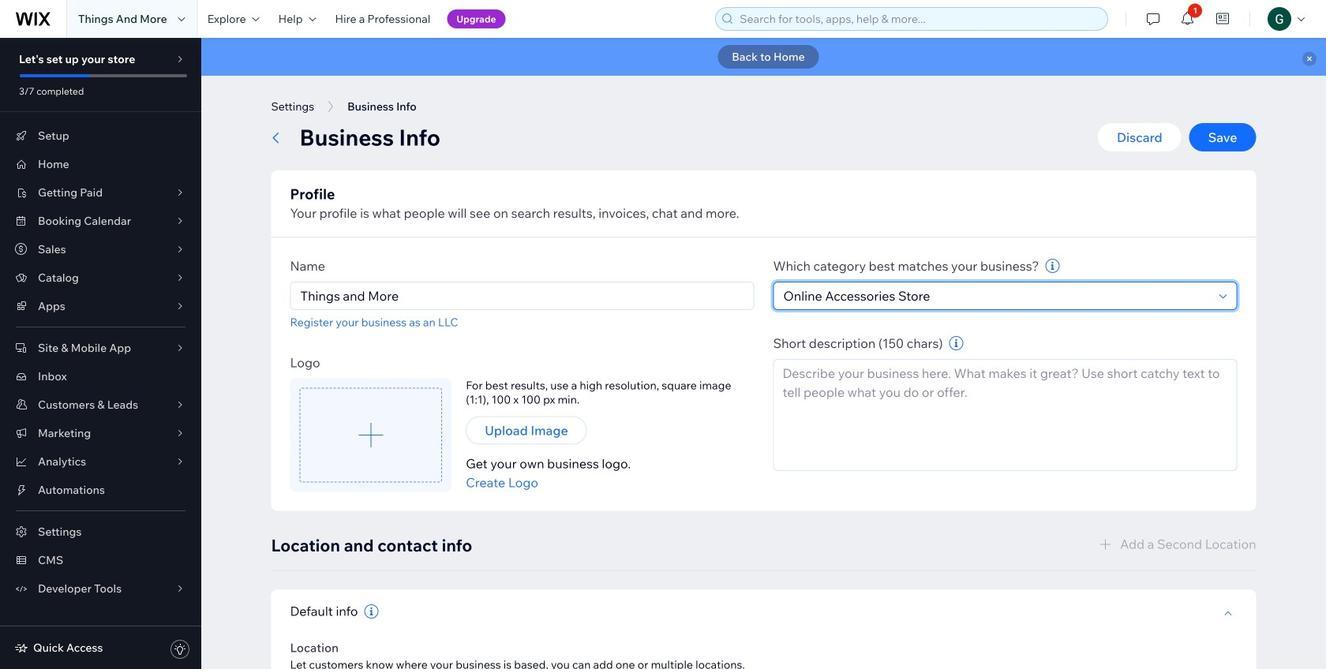 Task type: locate. For each thing, give the bounding box(es) containing it.
sidebar element
[[0, 38, 201, 669]]

Enter your business or website type field
[[779, 283, 1214, 309]]

Search for tools, apps, help & more... field
[[735, 8, 1103, 30]]

alert
[[201, 38, 1326, 76]]



Task type: describe. For each thing, give the bounding box(es) containing it.
Type your business name (e.g., Amy's Shoes) field
[[296, 283, 749, 309]]

Describe your business here. What makes it great? Use short catchy text to tell people what you do or offer. text field
[[773, 359, 1237, 471]]



Task type: vqa. For each thing, say whether or not it's contained in the screenshot.
second Carts from the top
no



